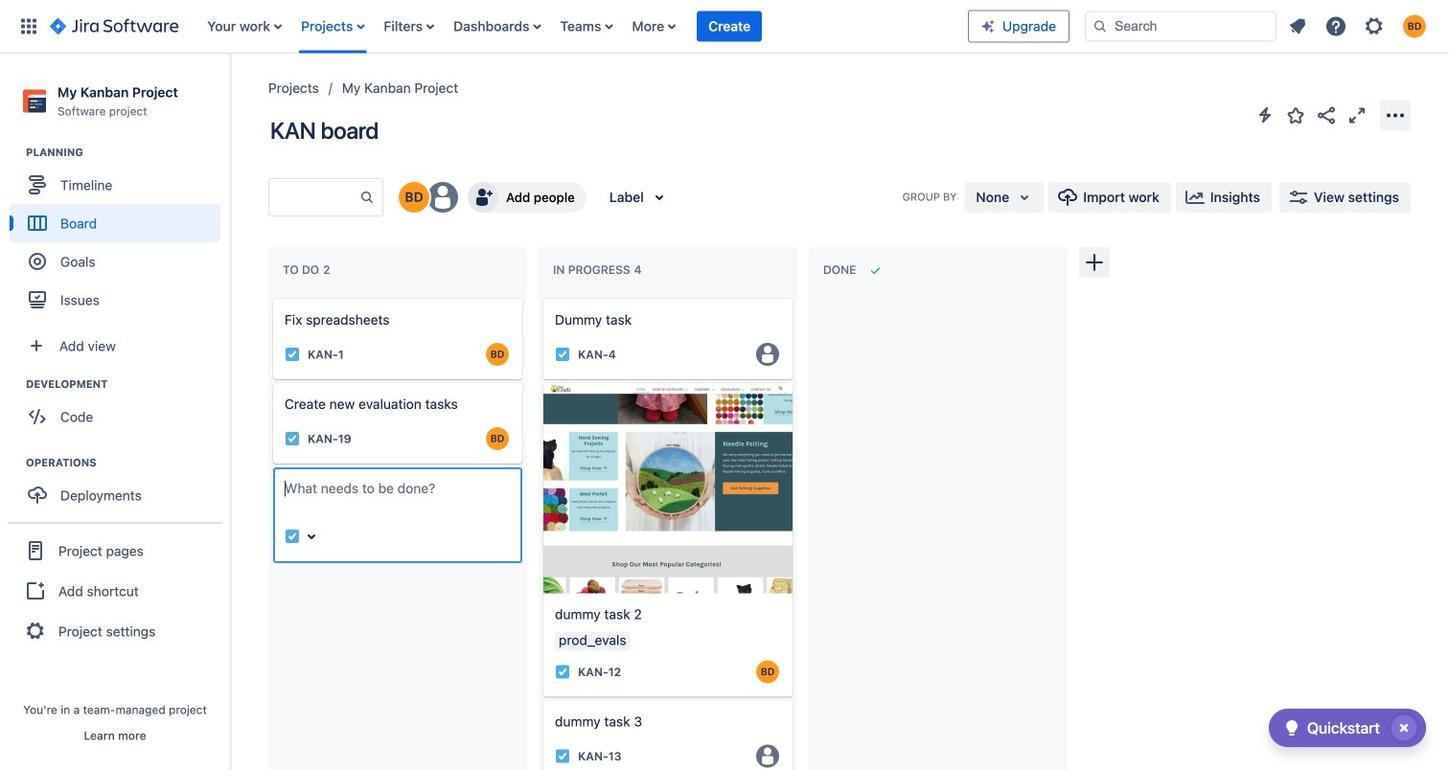 Task type: vqa. For each thing, say whether or not it's contained in the screenshot.
Sidebar Element
yes



Task type: locate. For each thing, give the bounding box(es) containing it.
1 vertical spatial heading
[[26, 377, 229, 392]]

1 vertical spatial create issue image
[[530, 370, 553, 393]]

create issue image
[[260, 286, 283, 309], [530, 370, 553, 393]]

automations menu button icon image
[[1254, 104, 1277, 127]]

3 heading from the top
[[26, 456, 229, 471]]

jira software image
[[50, 15, 179, 38], [50, 15, 179, 38]]

dismiss quickstart image
[[1389, 713, 1420, 744]]

task image
[[285, 347, 300, 362], [555, 347, 571, 362], [555, 749, 571, 765]]

sidebar element
[[0, 54, 230, 771]]

0 horizontal spatial list
[[198, 0, 969, 53]]

create issue image down create issue icon
[[530, 370, 553, 393]]

star kan board image
[[1285, 104, 1308, 127]]

heading for planning 'icon' in the left top of the page
[[26, 145, 229, 160]]

group for development icon
[[10, 377, 229, 442]]

None search field
[[1085, 11, 1277, 42]]

task image for create issue icon
[[555, 347, 571, 362]]

0 horizontal spatial create issue image
[[260, 286, 283, 309]]

heading for development icon
[[26, 377, 229, 392]]

planning image
[[3, 141, 26, 164]]

2 heading from the top
[[26, 377, 229, 392]]

Search field
[[1085, 11, 1277, 42]]

heading for "operations" image at bottom
[[26, 456, 229, 471]]

0 vertical spatial create issue image
[[260, 286, 283, 309]]

your profile and settings image
[[1404, 15, 1427, 38]]

group
[[10, 145, 229, 325], [10, 377, 229, 442], [10, 456, 229, 521], [8, 523, 222, 659]]

heading
[[26, 145, 229, 160], [26, 377, 229, 392], [26, 456, 229, 471]]

notifications image
[[1287, 15, 1310, 38]]

1 heading from the top
[[26, 145, 229, 160]]

add people image
[[472, 186, 495, 209]]

banner
[[0, 0, 1450, 54]]

task image for the leftmost create issue image
[[285, 347, 300, 362]]

create issue image
[[530, 286, 553, 309]]

to do element
[[283, 263, 334, 277]]

more actions image
[[1385, 104, 1408, 127]]

group for planning 'icon' in the left top of the page
[[10, 145, 229, 325]]

1 horizontal spatial create issue image
[[530, 370, 553, 393]]

sidebar navigation image
[[209, 77, 251, 115]]

create issue image down to do element on the left top of page
[[260, 286, 283, 309]]

list
[[198, 0, 969, 53], [1281, 9, 1438, 44]]

task image
[[285, 432, 300, 447], [285, 529, 300, 545], [555, 665, 571, 680]]

2 vertical spatial heading
[[26, 456, 229, 471]]

settings image
[[1364, 15, 1387, 38]]

in progress element
[[553, 263, 646, 277]]

0 vertical spatial heading
[[26, 145, 229, 160]]

list item
[[697, 0, 763, 53]]



Task type: describe. For each thing, give the bounding box(es) containing it.
search image
[[1093, 19, 1109, 34]]

2 vertical spatial task image
[[555, 665, 571, 680]]

view settings image
[[1288, 186, 1311, 209]]

0 vertical spatial task image
[[285, 432, 300, 447]]

help image
[[1325, 15, 1348, 38]]

appswitcher icon image
[[17, 15, 40, 38]]

create column image
[[1084, 251, 1107, 274]]

1 horizontal spatial list
[[1281, 9, 1438, 44]]

development image
[[3, 373, 26, 396]]

Search this board text field
[[269, 180, 360, 215]]

enter full screen image
[[1346, 104, 1369, 127]]

group for "operations" image at bottom
[[10, 456, 229, 521]]

operations image
[[3, 452, 26, 475]]

goal image
[[29, 253, 46, 271]]

1 vertical spatial task image
[[285, 529, 300, 545]]

What needs to be done? - Press the "Enter" key to submit or the "Escape" key to cancel. text field
[[285, 479, 511, 518]]

import image
[[1057, 186, 1080, 209]]

primary element
[[12, 0, 969, 53]]



